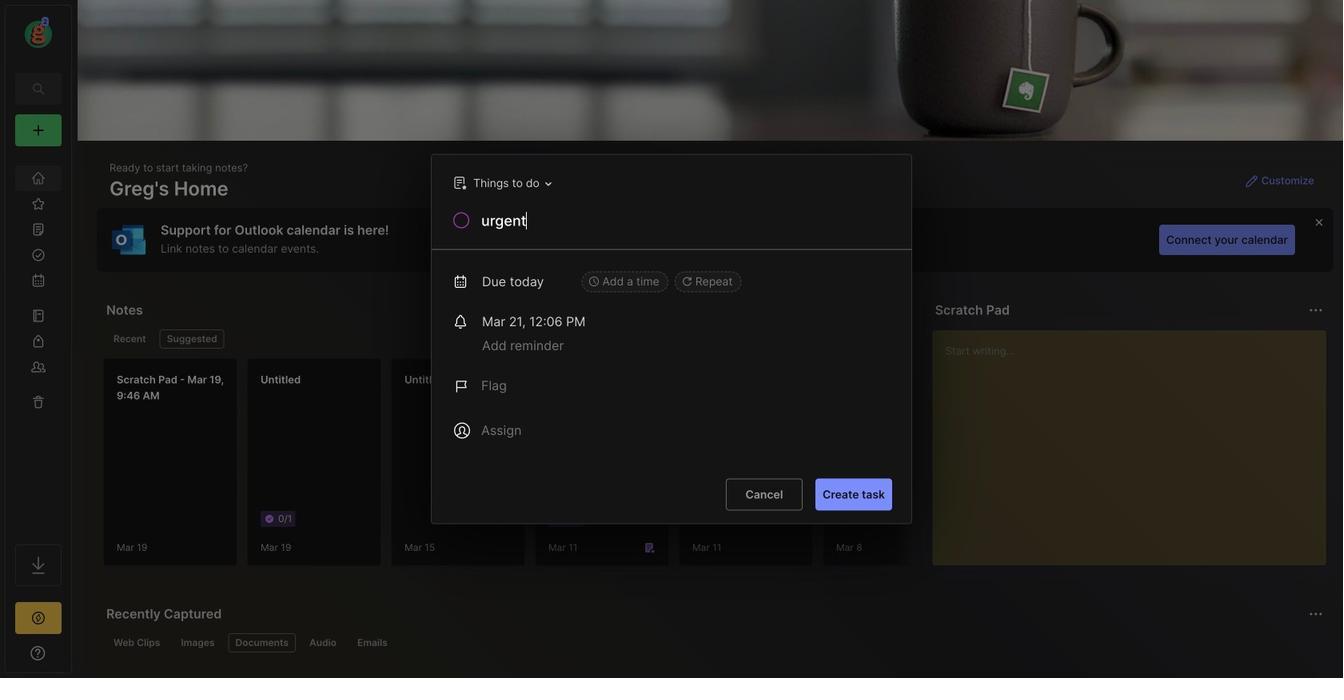 Task type: describe. For each thing, give the bounding box(es) containing it.
Start writing… text field
[[946, 330, 1326, 553]]

Enter task text field
[[480, 211, 892, 234]]

home image
[[30, 170, 46, 186]]

edit search image
[[29, 79, 48, 98]]

1 tab list from the top
[[106, 329, 907, 349]]

tree inside main 'element'
[[6, 156, 71, 530]]



Task type: vqa. For each thing, say whether or not it's contained in the screenshot.
 input text field to the bottom
no



Task type: locate. For each thing, give the bounding box(es) containing it.
1 vertical spatial tab list
[[106, 633, 1321, 653]]

main element
[[0, 0, 77, 678]]

tree
[[6, 156, 71, 530]]

upgrade image
[[29, 609, 48, 628]]

0 vertical spatial tab list
[[106, 329, 907, 349]]

tab
[[106, 329, 153, 349], [160, 329, 224, 349], [106, 633, 167, 653], [174, 633, 222, 653], [228, 633, 296, 653], [302, 633, 344, 653], [350, 633, 395, 653]]

tab list
[[106, 329, 907, 349], [106, 633, 1321, 653]]

row group
[[103, 358, 1343, 576]]

Go to note or move task field
[[445, 172, 557, 195]]

2 tab list from the top
[[106, 633, 1321, 653]]



